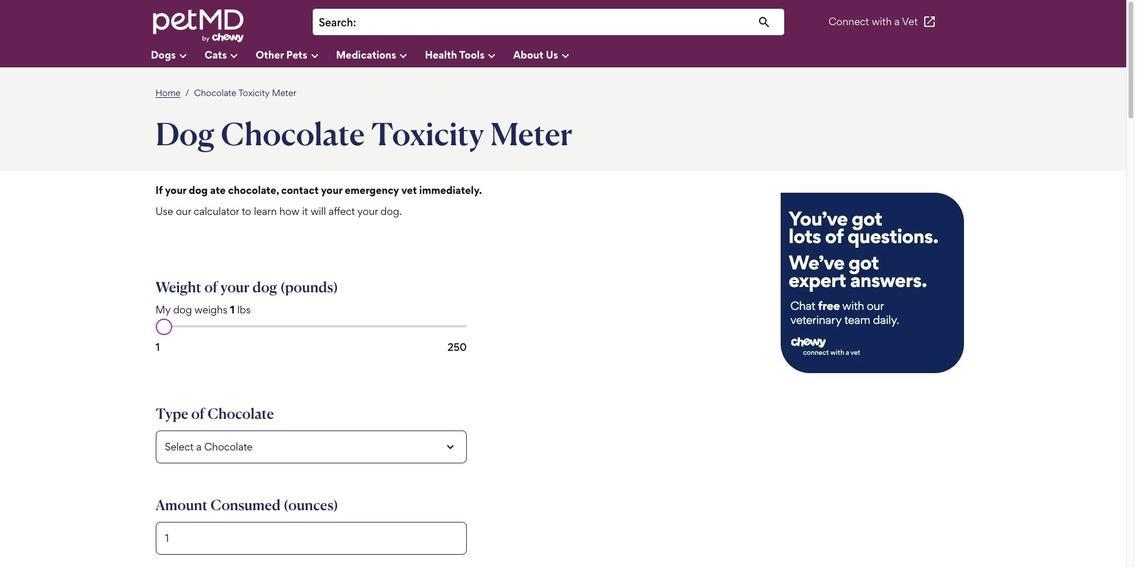 Task type: describe. For each thing, give the bounding box(es) containing it.
dogs button
[[151, 44, 205, 67]]

dog chocolate toxicity meter
[[156, 114, 573, 153]]

type of chocolate
[[156, 405, 274, 422]]

get instant vet help via chat or video. connect with a vet. chewy health image
[[775, 184, 971, 381]]

cats
[[205, 48, 227, 61]]

your down emergency
[[357, 205, 378, 217]]

dogs
[[151, 48, 176, 61]]

0 horizontal spatial meter
[[272, 87, 296, 98]]

of for your
[[204, 278, 218, 296]]

contact
[[281, 184, 319, 196]]

of for chocolate
[[191, 405, 205, 422]]

weight
[[156, 278, 201, 296]]

vet
[[902, 16, 918, 28]]

search
[[319, 16, 353, 29]]

0 horizontal spatial 1
[[156, 341, 160, 353]]

a
[[895, 16, 900, 28]]

type
[[156, 405, 188, 422]]

petmd home image
[[151, 8, 245, 44]]

chocolate toxicity meter
[[194, 87, 296, 98]]

connect with a vet
[[829, 16, 918, 28]]

health tools
[[425, 48, 485, 61]]

connect
[[829, 16, 869, 28]]

2 vertical spatial dog
[[173, 303, 192, 316]]

0 vertical spatial toxicity
[[238, 87, 270, 98]]

0 vertical spatial 1
[[230, 303, 235, 316]]

use
[[156, 205, 173, 217]]

1 vertical spatial chocolate
[[221, 114, 365, 153]]

if your dog ate chocolate, contact your emergency vet immediately.
[[156, 184, 482, 196]]

weight of your dog (pounds)
[[156, 278, 338, 296]]

0 vertical spatial chocolate
[[194, 87, 236, 98]]

medications button
[[336, 44, 425, 67]]

my
[[156, 303, 171, 316]]

about us button
[[513, 44, 587, 67]]

my dog weighs 1 lbs
[[156, 303, 251, 316]]

dog
[[156, 114, 215, 153]]

tools
[[459, 48, 485, 61]]

vet
[[401, 184, 417, 196]]

1 horizontal spatial toxicity
[[371, 114, 484, 153]]



Task type: locate. For each thing, give the bounding box(es) containing it.
0 vertical spatial meter
[[272, 87, 296, 98]]

weighs
[[195, 303, 228, 316]]

affect
[[329, 205, 355, 217]]

chocolate
[[194, 87, 236, 98], [221, 114, 365, 153], [208, 405, 274, 422]]

home
[[156, 87, 181, 98]]

it
[[302, 205, 308, 217]]

your up lbs at the bottom left of the page
[[221, 278, 250, 296]]

amount
[[156, 496, 208, 514]]

dog left the (pounds)
[[253, 278, 277, 296]]

your up affect
[[321, 184, 342, 196]]

our
[[176, 205, 191, 217]]

us
[[546, 48, 558, 61]]

how
[[279, 205, 300, 217]]

chocolate,
[[228, 184, 279, 196]]

Amount Consumed (ounces) number field
[[156, 522, 467, 555]]

dog
[[189, 184, 208, 196], [253, 278, 277, 296], [173, 303, 192, 316]]

250
[[448, 341, 467, 353]]

(pounds)
[[280, 278, 338, 296]]

dog right my
[[173, 303, 192, 316]]

your right if
[[165, 184, 186, 196]]

other pets button
[[256, 44, 336, 67]]

if
[[156, 184, 163, 196]]

1 vertical spatial toxicity
[[371, 114, 484, 153]]

learn
[[254, 205, 277, 217]]

dog left ate
[[189, 184, 208, 196]]

amount consumed (ounces)
[[156, 496, 338, 514]]

toxicity
[[238, 87, 270, 98], [371, 114, 484, 153]]

0 vertical spatial of
[[204, 278, 218, 296]]

medications
[[336, 48, 396, 61]]

1 horizontal spatial meter
[[491, 114, 573, 153]]

immediately.
[[419, 184, 482, 196]]

1 vertical spatial meter
[[491, 114, 573, 153]]

use our calculator to learn how it will affect your dog.
[[156, 205, 402, 217]]

0 horizontal spatial toxicity
[[238, 87, 270, 98]]

:
[[353, 16, 356, 29]]

consumed
[[211, 496, 281, 514]]

1 left lbs at the bottom left of the page
[[230, 303, 235, 316]]

0 vertical spatial dog
[[189, 184, 208, 196]]

with
[[872, 16, 892, 28]]

of up weighs
[[204, 278, 218, 296]]

home link
[[156, 87, 181, 98]]

2 vertical spatial chocolate
[[208, 405, 274, 422]]

1 vertical spatial 1
[[156, 341, 160, 353]]

1 horizontal spatial 1
[[230, 303, 235, 316]]

None text field
[[362, 15, 779, 30]]

connect with a vet button
[[829, 8, 937, 36]]

of
[[204, 278, 218, 296], [191, 405, 205, 422]]

about us
[[513, 48, 558, 61]]

health tools button
[[425, 44, 513, 67]]

dog.
[[381, 205, 402, 217]]

search :
[[319, 16, 356, 29]]

about
[[513, 48, 544, 61]]

pets
[[286, 48, 307, 61]]

lbs
[[237, 303, 251, 316]]

other pets
[[256, 48, 307, 61]]

(ounces)
[[284, 496, 338, 514]]

health
[[425, 48, 457, 61]]

1
[[230, 303, 235, 316], [156, 341, 160, 353]]

calculator
[[194, 205, 239, 217]]

other
[[256, 48, 284, 61]]

ate
[[210, 184, 226, 196]]

1 down my
[[156, 341, 160, 353]]

cats button
[[205, 44, 256, 67]]

emergency
[[345, 184, 399, 196]]

meter
[[272, 87, 296, 98], [491, 114, 573, 153]]

1 vertical spatial of
[[191, 405, 205, 422]]

will
[[311, 205, 326, 217]]

your
[[165, 184, 186, 196], [321, 184, 342, 196], [357, 205, 378, 217], [221, 278, 250, 296]]

to
[[242, 205, 251, 217]]

None range field
[[156, 325, 467, 327]]

1 vertical spatial dog
[[253, 278, 277, 296]]

of right type at the left bottom
[[191, 405, 205, 422]]



Task type: vqa. For each thing, say whether or not it's contained in the screenshot.
Health Tools dropdown button at the top
yes



